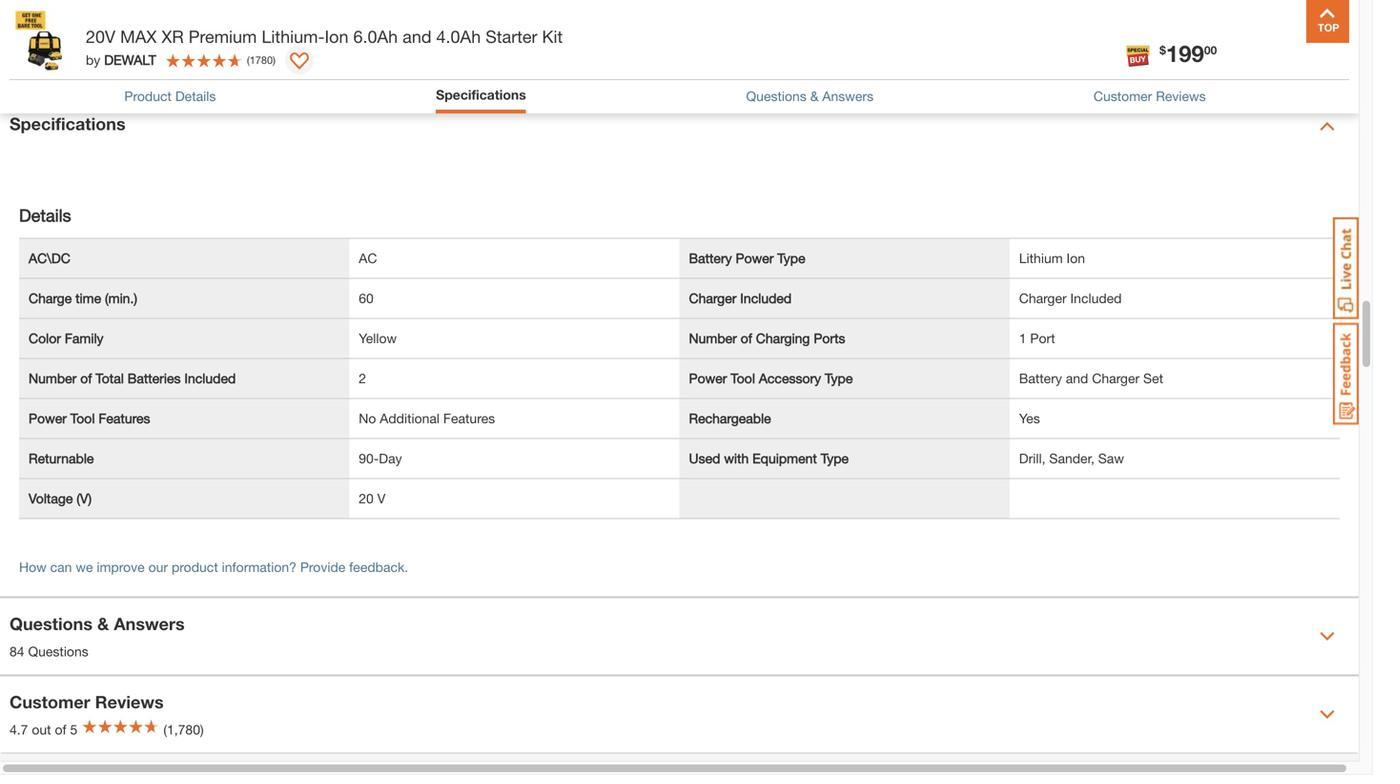Task type: locate. For each thing, give the bounding box(es) containing it.
0 horizontal spatial reviews
[[95, 692, 164, 713]]

customer reviews
[[1094, 88, 1206, 104], [10, 692, 164, 713]]

power for features
[[29, 411, 67, 426]]

0 vertical spatial ion
[[325, 26, 349, 47]]

1 features from the left
[[99, 411, 150, 426]]

0 vertical spatial and
[[403, 26, 432, 47]]

charger included down battery power type
[[689, 290, 792, 306]]

0 vertical spatial &
[[811, 88, 819, 104]]

0 vertical spatial details
[[175, 88, 216, 104]]

caret image
[[1320, 119, 1336, 134], [1320, 707, 1336, 723]]

1 horizontal spatial tool
[[731, 371, 756, 386]]

with
[[724, 451, 749, 466]]

2 vertical spatial questions
[[28, 644, 88, 660]]

2 horizontal spatial charger
[[1093, 371, 1140, 386]]

0 horizontal spatial details
[[19, 205, 71, 226]]

of left 5
[[55, 722, 66, 738]]

included
[[741, 290, 792, 306], [1071, 290, 1122, 306], [184, 371, 236, 386]]

0 horizontal spatial power
[[29, 411, 67, 426]]

& for questions & answers 84 questions
[[97, 614, 109, 634]]

0 vertical spatial battery
[[689, 250, 732, 266]]

0 vertical spatial questions
[[747, 88, 807, 104]]

power up 'rechargeable'
[[689, 371, 727, 386]]

of for charging
[[741, 330, 753, 346]]

charger down battery power type
[[689, 290, 737, 306]]

used
[[689, 451, 721, 466]]

charging
[[756, 330, 810, 346]]

number for number of charging ports
[[689, 330, 737, 346]]

no
[[359, 411, 376, 426]]

1 vertical spatial customer
[[10, 692, 90, 713]]

4.0ah
[[436, 26, 481, 47]]

2 horizontal spatial of
[[741, 330, 753, 346]]

product details
[[124, 88, 216, 104]]

our
[[148, 559, 168, 575]]

no additional features
[[359, 411, 495, 426]]

number of charging ports
[[689, 330, 846, 346]]

1 horizontal spatial reviews
[[1157, 88, 1206, 104]]

1 vertical spatial answers
[[114, 614, 185, 634]]

1 vertical spatial caret image
[[1320, 707, 1336, 723]]

1 vertical spatial of
[[80, 371, 92, 386]]

1 horizontal spatial charger included
[[1020, 290, 1122, 306]]

1 vertical spatial and
[[1066, 371, 1089, 386]]

tool
[[731, 371, 756, 386], [70, 411, 95, 426]]

(min.)
[[105, 290, 137, 306]]

live chat image
[[1334, 218, 1359, 320]]

0 horizontal spatial customer
[[10, 692, 90, 713]]

0 vertical spatial caret image
[[1320, 119, 1336, 134]]

ac
[[359, 250, 377, 266]]

customer
[[1094, 88, 1153, 104], [10, 692, 90, 713]]

battery
[[689, 250, 732, 266], [1020, 371, 1063, 386]]

1 horizontal spatial specifications
[[436, 87, 526, 103]]

ion
[[325, 26, 349, 47], [1067, 250, 1086, 266]]

tool up returnable
[[70, 411, 95, 426]]

0 vertical spatial power
[[736, 250, 774, 266]]

details right product
[[175, 88, 216, 104]]

yes
[[1020, 411, 1041, 426]]

included down lithium ion
[[1071, 290, 1122, 306]]

0 horizontal spatial and
[[403, 26, 432, 47]]

0 vertical spatial customer reviews
[[1094, 88, 1206, 104]]

power up returnable
[[29, 411, 67, 426]]

questions for questions & answers
[[747, 88, 807, 104]]

0 horizontal spatial battery
[[689, 250, 732, 266]]

charge time (min.)
[[29, 290, 137, 306]]

batteries
[[128, 371, 181, 386]]

0 horizontal spatial charger included
[[689, 290, 792, 306]]

type down ports
[[825, 371, 853, 386]]

0 horizontal spatial features
[[99, 411, 150, 426]]

of for total
[[80, 371, 92, 386]]

1 caret image from the top
[[1320, 119, 1336, 134]]

0 vertical spatial tool
[[731, 371, 756, 386]]

0 vertical spatial customer
[[1094, 88, 1153, 104]]

ion left the 6.0ah
[[325, 26, 349, 47]]

tool up 'rechargeable'
[[731, 371, 756, 386]]

saw
[[1099, 451, 1125, 466]]

2 charger included from the left
[[1020, 290, 1122, 306]]

dewalt
[[104, 52, 156, 68]]

1 horizontal spatial customer
[[1094, 88, 1153, 104]]

type up charging
[[778, 250, 806, 266]]

charger left set
[[1093, 371, 1140, 386]]

charger included
[[689, 290, 792, 306], [1020, 290, 1122, 306]]

1 horizontal spatial number
[[689, 330, 737, 346]]

battery power type
[[689, 250, 806, 266]]

of left charging
[[741, 330, 753, 346]]

2 features from the left
[[444, 411, 495, 426]]

number left charging
[[689, 330, 737, 346]]

voltage (v)
[[29, 491, 92, 507]]

0 vertical spatial of
[[741, 330, 753, 346]]

questions & answers button
[[747, 86, 874, 106], [747, 86, 874, 106]]

1 horizontal spatial ion
[[1067, 250, 1086, 266]]

v
[[378, 491, 386, 507]]

0 horizontal spatial answers
[[114, 614, 185, 634]]

0 horizontal spatial number
[[29, 371, 77, 386]]

reviews down 199
[[1157, 88, 1206, 104]]

tool for features
[[70, 411, 95, 426]]

ion right lithium
[[1067, 250, 1086, 266]]

specifications down the by
[[10, 113, 126, 134]]

details up the ac\dc
[[19, 205, 71, 226]]

charge
[[29, 290, 72, 306]]

type right equipment
[[821, 451, 849, 466]]

day
[[379, 451, 402, 466]]

1 horizontal spatial &
[[811, 88, 819, 104]]

can
[[50, 559, 72, 575]]

reviews up (1,780) at the bottom of page
[[95, 692, 164, 713]]

1 vertical spatial type
[[825, 371, 853, 386]]

battery for battery power type
[[689, 250, 732, 266]]

1 horizontal spatial answers
[[823, 88, 874, 104]]

features
[[99, 411, 150, 426], [444, 411, 495, 426]]

used with equipment type
[[689, 451, 849, 466]]

power up number of charging ports
[[736, 250, 774, 266]]

1 vertical spatial battery
[[1020, 371, 1063, 386]]

& inside questions & answers 84 questions
[[97, 614, 109, 634]]

1 vertical spatial specifications
[[10, 113, 126, 134]]

lithium
[[1020, 250, 1063, 266]]

20v max xr premium lithium-ion 6.0ah and 4.0ah starter kit
[[86, 26, 563, 47]]

reviews
[[1157, 88, 1206, 104], [95, 692, 164, 713]]

0 horizontal spatial &
[[97, 614, 109, 634]]

battery and charger set
[[1020, 371, 1164, 386]]

of left 'total'
[[80, 371, 92, 386]]

1 horizontal spatial features
[[444, 411, 495, 426]]

questions & answers 84 questions
[[10, 614, 185, 660]]

number for number of total batteries included
[[29, 371, 77, 386]]

1 vertical spatial customer reviews
[[10, 692, 164, 713]]

0 vertical spatial answers
[[823, 88, 874, 104]]

(v)
[[77, 491, 92, 507]]

charger
[[689, 290, 737, 306], [1020, 290, 1067, 306], [1093, 371, 1140, 386]]

charger up port
[[1020, 290, 1067, 306]]

1 charger included from the left
[[689, 290, 792, 306]]

time
[[75, 290, 101, 306]]

features down the number of total batteries included
[[99, 411, 150, 426]]

2 vertical spatial type
[[821, 451, 849, 466]]

answers
[[823, 88, 874, 104], [114, 614, 185, 634]]

2 horizontal spatial included
[[1071, 290, 1122, 306]]

1 horizontal spatial of
[[80, 371, 92, 386]]

customer reviews up 5
[[10, 692, 164, 713]]

number down color
[[29, 371, 77, 386]]

questions
[[747, 88, 807, 104], [10, 614, 93, 634], [28, 644, 88, 660]]

1 vertical spatial tool
[[70, 411, 95, 426]]

1 horizontal spatial customer reviews
[[1094, 88, 1206, 104]]

6.0ah
[[353, 26, 398, 47]]

specifications down 4.0ah
[[436, 87, 526, 103]]

specifications button
[[436, 85, 526, 109], [436, 85, 526, 105], [0, 88, 1359, 164]]

power for accessory
[[689, 371, 727, 386]]

4.7 out of 5
[[10, 722, 78, 738]]

answers for questions & answers
[[823, 88, 874, 104]]

details
[[175, 88, 216, 104], [19, 205, 71, 226]]

specifications
[[436, 87, 526, 103], [10, 113, 126, 134]]

power
[[736, 250, 774, 266], [689, 371, 727, 386], [29, 411, 67, 426]]

1 vertical spatial power
[[689, 371, 727, 386]]

product image image
[[14, 10, 76, 72]]

&
[[811, 88, 819, 104], [97, 614, 109, 634]]

2 vertical spatial of
[[55, 722, 66, 738]]

0 horizontal spatial customer reviews
[[10, 692, 164, 713]]

answers inside questions & answers 84 questions
[[114, 614, 185, 634]]

by
[[86, 52, 100, 68]]

1 horizontal spatial details
[[175, 88, 216, 104]]

lithium ion
[[1020, 250, 1086, 266]]

color family
[[29, 330, 104, 346]]

4.7
[[10, 722, 28, 738]]

features right additional
[[444, 411, 495, 426]]

( 1780 )
[[247, 54, 276, 66]]

feedback link image
[[1334, 322, 1359, 425]]

0 horizontal spatial specifications
[[10, 113, 126, 134]]

60
[[359, 290, 374, 306]]

xr
[[162, 26, 184, 47]]

1 vertical spatial number
[[29, 371, 77, 386]]

provide
[[300, 559, 346, 575]]

84
[[10, 644, 24, 660]]

1 horizontal spatial battery
[[1020, 371, 1063, 386]]

charger included down lithium ion
[[1020, 290, 1122, 306]]

customer reviews down $
[[1094, 88, 1206, 104]]

product
[[124, 88, 172, 104]]

and
[[403, 26, 432, 47], [1066, 371, 1089, 386]]

included right batteries
[[184, 371, 236, 386]]

type
[[778, 250, 806, 266], [825, 371, 853, 386], [821, 451, 849, 466]]

color
[[29, 330, 61, 346]]

2 vertical spatial power
[[29, 411, 67, 426]]

)
[[273, 54, 276, 66]]

(1,780)
[[163, 722, 204, 738]]

1 vertical spatial questions
[[10, 614, 93, 634]]

1 horizontal spatial power
[[689, 371, 727, 386]]

included up number of charging ports
[[741, 290, 792, 306]]

0 vertical spatial number
[[689, 330, 737, 346]]

1 vertical spatial &
[[97, 614, 109, 634]]

product details button
[[124, 86, 216, 106], [124, 86, 216, 106]]

0 horizontal spatial tool
[[70, 411, 95, 426]]

by dewalt
[[86, 52, 156, 68]]



Task type: describe. For each thing, give the bounding box(es) containing it.
improve
[[97, 559, 145, 575]]

0 vertical spatial specifications
[[436, 87, 526, 103]]

sander,
[[1050, 451, 1095, 466]]

rechargeable
[[689, 411, 772, 426]]

caret image
[[1320, 629, 1336, 644]]

product
[[172, 559, 218, 575]]

display image
[[290, 52, 309, 72]]

features for no additional features
[[444, 411, 495, 426]]

how can we improve our product information? provide feedback. link
[[19, 559, 408, 575]]

1 vertical spatial reviews
[[95, 692, 164, 713]]

questions for questions & answers 84 questions
[[10, 614, 93, 634]]

$ 199 00
[[1160, 40, 1218, 67]]

equipment
[[753, 451, 817, 466]]

features for power tool features
[[99, 411, 150, 426]]

$
[[1160, 43, 1167, 57]]

questions & answers
[[747, 88, 874, 104]]

total
[[96, 371, 124, 386]]

yellow
[[359, 330, 397, 346]]

00
[[1205, 43, 1218, 57]]

20v
[[86, 26, 115, 47]]

port
[[1031, 330, 1056, 346]]

1 vertical spatial details
[[19, 205, 71, 226]]

0 vertical spatial type
[[778, 250, 806, 266]]

20
[[359, 491, 374, 507]]

accessory
[[759, 371, 822, 386]]

ac\dc
[[29, 250, 70, 266]]

max
[[120, 26, 157, 47]]

type for accessory
[[825, 371, 853, 386]]

1 port
[[1020, 330, 1056, 346]]

1 horizontal spatial and
[[1066, 371, 1089, 386]]

battery for battery and charger set
[[1020, 371, 1063, 386]]

tool for accessory
[[731, 371, 756, 386]]

0 vertical spatial reviews
[[1157, 88, 1206, 104]]

0 horizontal spatial included
[[184, 371, 236, 386]]

2 caret image from the top
[[1320, 707, 1336, 723]]

2 horizontal spatial power
[[736, 250, 774, 266]]

how can we improve our product information? provide feedback.
[[19, 559, 408, 575]]

premium
[[189, 26, 257, 47]]

20 v
[[359, 491, 386, 507]]

voltage
[[29, 491, 73, 507]]

power tool features
[[29, 411, 150, 426]]

power tool accessory type
[[689, 371, 853, 386]]

family
[[65, 330, 104, 346]]

returnable
[[29, 451, 94, 466]]

set
[[1144, 371, 1164, 386]]

type for equipment
[[821, 451, 849, 466]]

feedback.
[[349, 559, 408, 575]]

we
[[76, 559, 93, 575]]

1780
[[250, 54, 273, 66]]

1 horizontal spatial charger
[[1020, 290, 1067, 306]]

how
[[19, 559, 47, 575]]

0 horizontal spatial ion
[[325, 26, 349, 47]]

& for questions & answers
[[811, 88, 819, 104]]

90-
[[359, 451, 379, 466]]

1 vertical spatial ion
[[1067, 250, 1086, 266]]

number of total batteries included
[[29, 371, 236, 386]]

kit
[[542, 26, 563, 47]]

top button
[[1307, 0, 1350, 43]]

answers for questions & answers 84 questions
[[114, 614, 185, 634]]

90-day
[[359, 451, 402, 466]]

199
[[1167, 40, 1205, 67]]

1 horizontal spatial included
[[741, 290, 792, 306]]

0 horizontal spatial of
[[55, 722, 66, 738]]

drill,
[[1020, 451, 1046, 466]]

1
[[1020, 330, 1027, 346]]

5
[[70, 722, 78, 738]]

(
[[247, 54, 250, 66]]

2
[[359, 371, 366, 386]]

lithium-
[[262, 26, 325, 47]]

drill, sander, saw
[[1020, 451, 1125, 466]]

out
[[32, 722, 51, 738]]

starter
[[486, 26, 538, 47]]

ports
[[814, 330, 846, 346]]

additional
[[380, 411, 440, 426]]

0 horizontal spatial charger
[[689, 290, 737, 306]]

information?
[[222, 559, 297, 575]]



Task type: vqa. For each thing, say whether or not it's contained in the screenshot.


